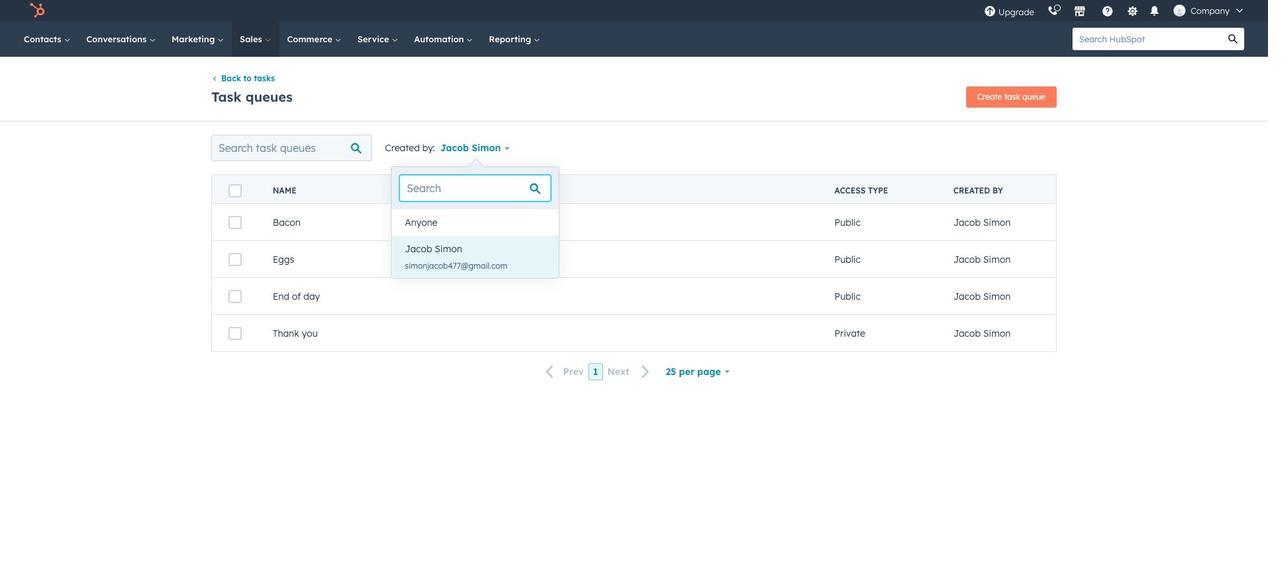 Task type: locate. For each thing, give the bounding box(es) containing it.
Search search field
[[400, 175, 551, 202]]

Search HubSpot search field
[[1073, 28, 1223, 50]]

marketplaces image
[[1075, 6, 1086, 18]]

jacob simon image
[[1174, 5, 1186, 17]]

banner
[[211, 83, 1057, 108]]

Search task queues search field
[[211, 135, 372, 161]]

list box
[[392, 210, 559, 278]]

pagination navigation
[[538, 363, 658, 381]]

menu
[[978, 0, 1253, 21]]



Task type: vqa. For each thing, say whether or not it's contained in the screenshot.
LIST BOX
yes



